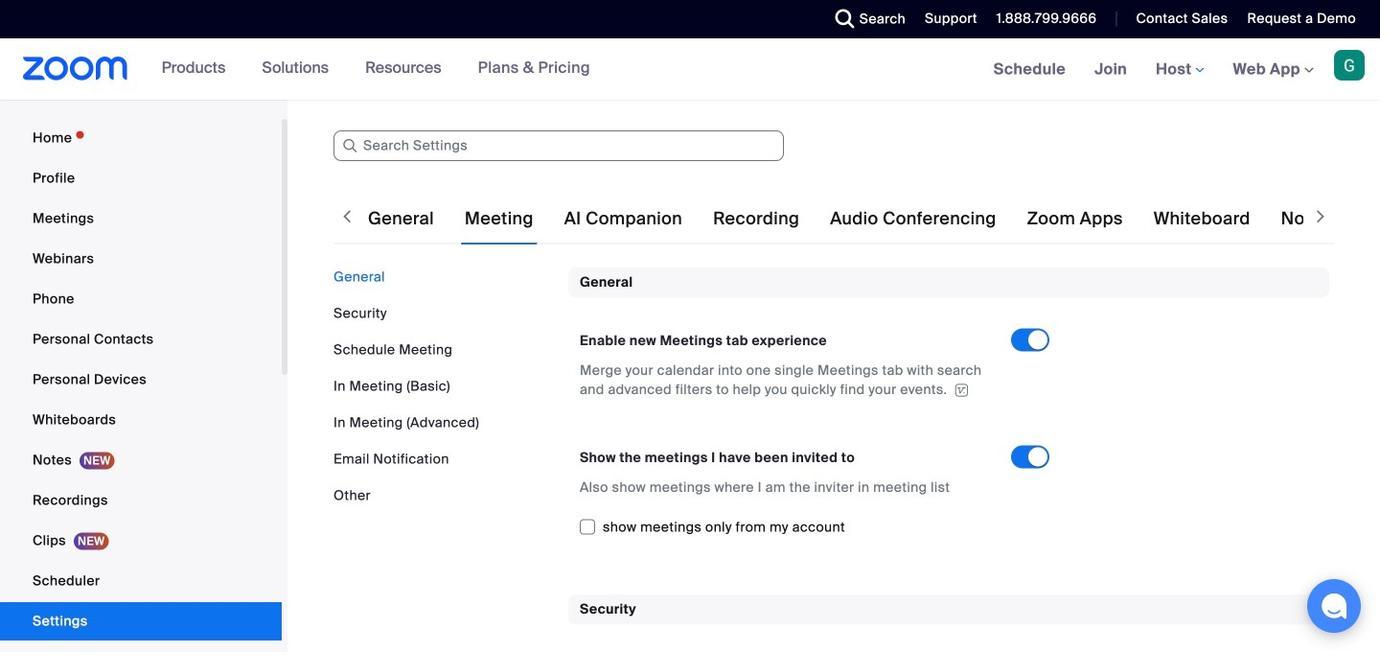 Task type: vqa. For each thing, say whether or not it's contained in the screenshot.
hello copy Unstarred image
no



Task type: describe. For each thing, give the bounding box(es) containing it.
open chat image
[[1321, 593, 1348, 619]]

tabs of my account settings page tab list
[[364, 192, 1381, 245]]

profile picture image
[[1335, 50, 1365, 81]]

Search Settings text field
[[334, 130, 784, 161]]

application inside general element
[[580, 361, 994, 399]]

zoom logo image
[[23, 57, 128, 81]]

product information navigation
[[147, 38, 605, 100]]

personal menu menu
[[0, 119, 282, 652]]



Task type: locate. For each thing, give the bounding box(es) containing it.
meetings navigation
[[980, 38, 1381, 101]]

scroll left image
[[338, 207, 357, 226]]

application
[[580, 361, 994, 399]]

security element
[[569, 594, 1330, 652]]

general element
[[569, 268, 1330, 564]]

support version for enable new meetings tab experience image
[[952, 384, 972, 397]]

menu bar
[[334, 268, 554, 505]]

banner
[[0, 38, 1381, 101]]

scroll right image
[[1312, 207, 1331, 226]]



